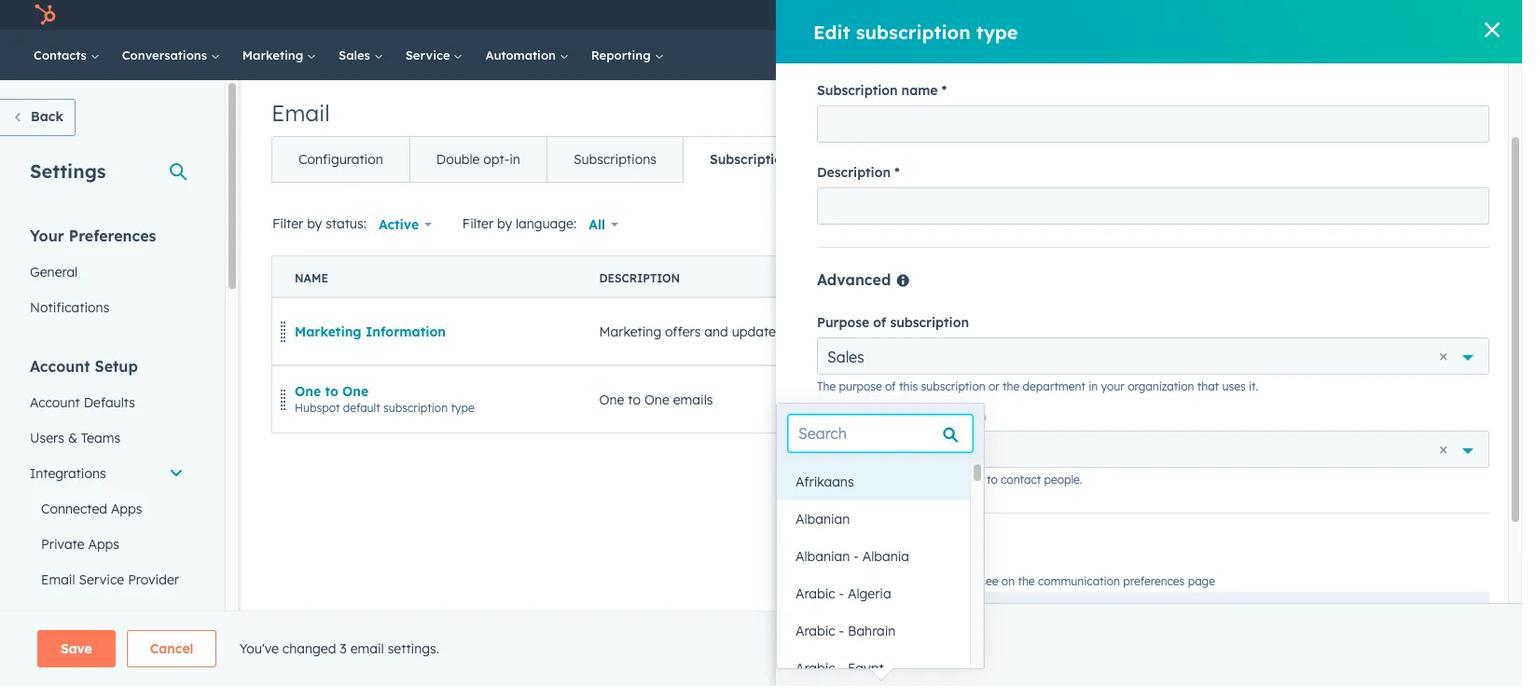 Task type: describe. For each thing, give the bounding box(es) containing it.
this
[[899, 380, 918, 394]]

it.
[[1249, 380, 1259, 394]]

name
[[295, 271, 328, 285]]

1 vertical spatial of
[[885, 380, 896, 394]]

technology
[[897, 473, 956, 487]]

arabic for arabic - algeria
[[796, 567, 836, 584]]

arabic for arabic - bahrain
[[796, 605, 836, 621]]

albanian button
[[777, 482, 970, 520]]

you've changed 3 email settings.
[[239, 641, 439, 658]]

method
[[839, 473, 880, 487]]

3
[[340, 641, 347, 658]]

changed
[[283, 641, 336, 658]]

calling icon button
[[1149, 3, 1181, 27]]

types
[[794, 151, 832, 168]]

connected apps link
[[19, 492, 195, 527]]

tracking for tracking code
[[30, 647, 82, 663]]

notifications image
[[1297, 8, 1314, 25]]

account setup
[[30, 357, 138, 376]]

notifications button
[[1290, 0, 1321, 30]]

email service provider
[[41, 572, 179, 589]]

2 horizontal spatial to
[[987, 473, 998, 487]]

contacts link
[[22, 30, 111, 80]]

1 vertical spatial communication
[[1038, 575, 1120, 589]]

your preferences element
[[19, 226, 195, 326]]

help button
[[1227, 0, 1259, 30]]

is
[[841, 575, 849, 589]]

marketplace downloads
[[30, 611, 178, 628]]

apoptosis
[[1357, 7, 1414, 22]]

settings.
[[388, 641, 439, 658]]

marketplaces button
[[1184, 0, 1223, 30]]

marketplace downloads link
[[19, 602, 195, 637]]

subscription inside one to one hubspot default subscription type
[[383, 401, 448, 415]]

english for one to one emails
[[1087, 391, 1131, 408]]

settings
[[30, 160, 106, 183]]

private
[[41, 536, 84, 553]]

page
[[1188, 575, 1216, 589]]

help image
[[1235, 8, 1251, 25]]

save for save button to the left
[[61, 641, 92, 658]]

× for call
[[1440, 438, 1448, 460]]

hubspot
[[295, 401, 340, 415]]

save for rightmost save button
[[837, 637, 868, 654]]

users & teams
[[30, 430, 120, 447]]

preferences
[[1123, 575, 1185, 589]]

code
[[86, 647, 118, 663]]

description
[[817, 164, 891, 181]]

apoptosis studios 2
[[1357, 7, 1470, 22]]

hubspot image
[[34, 4, 56, 26]]

email for email
[[271, 99, 330, 127]]

connected apps
[[41, 501, 142, 518]]

upgrade image
[[1057, 8, 1074, 25]]

offers
[[665, 323, 701, 340]]

automation
[[486, 48, 560, 63]]

arabic - bahrain button
[[777, 594, 970, 632]]

close image
[[1485, 22, 1500, 37]]

cancel
[[150, 641, 193, 658]]

subscription types link
[[683, 137, 858, 182]]

back link
[[0, 99, 75, 136]]

1 vertical spatial in
[[1089, 380, 1098, 394]]

subscription up this
[[890, 314, 969, 331]]

cancel button
[[127, 631, 217, 668]]

see
[[981, 575, 999, 589]]

sales inside 'link'
[[339, 48, 374, 63]]

- for algeria
[[839, 567, 844, 584]]

conversations
[[122, 48, 211, 63]]

albanian - albania
[[796, 530, 910, 547]]

downloads
[[110, 611, 178, 628]]

notifications
[[30, 299, 110, 316]]

0 vertical spatial or
[[989, 380, 1000, 394]]

to for emails
[[628, 391, 641, 408]]

opt-
[[483, 151, 510, 168]]

apps for connected apps
[[111, 501, 142, 518]]

type inside one to one hubspot default subscription type
[[451, 401, 475, 415]]

account setup element
[[19, 356, 195, 687]]

this is the text your customers see on the communication preferences page
[[817, 575, 1216, 589]]

general
[[30, 264, 78, 281]]

to for hubspot
[[325, 383, 338, 400]]

integrations button
[[19, 456, 195, 492]]

marketing offers and updates.
[[599, 323, 785, 340]]

tracking for tracking
[[885, 151, 937, 168]]

the left department
[[1003, 380, 1020, 394]]

the method or technology used to contact people.
[[817, 473, 1083, 487]]

bahrain
[[848, 605, 896, 621]]

egypt
[[848, 642, 884, 659]]

your
[[30, 227, 64, 245]]

subscription up name
[[856, 20, 971, 43]]

method of communication
[[817, 408, 986, 424]]

account for account setup
[[30, 357, 90, 376]]

teams
[[81, 430, 120, 447]]

subscription right this
[[921, 380, 986, 394]]

the right is
[[853, 575, 869, 589]]

all button
[[577, 206, 630, 243]]

conversations link
[[111, 30, 231, 80]]

people.
[[1044, 473, 1083, 487]]

filter for filter by status:
[[272, 215, 303, 232]]

your preferences
[[30, 227, 156, 245]]

preview
[[817, 536, 876, 555]]

filter for filter by language:
[[463, 215, 494, 232]]

general link
[[19, 255, 195, 290]]

english for marketing offers and updates.
[[1087, 323, 1131, 340]]

× for sales
[[1440, 345, 1448, 367]]

contact
[[1001, 473, 1041, 487]]

users
[[30, 430, 64, 447]]

the purpose of this subscription or the department in your organization that uses it.
[[817, 380, 1259, 394]]

configuration link
[[272, 137, 409, 182]]

type for edit subscription type
[[977, 20, 1018, 43]]

defaults
[[84, 395, 135, 411]]

active button
[[367, 206, 444, 243]]

afrikaans
[[796, 455, 854, 472]]

sales link
[[328, 30, 394, 80]]

edit subscription type
[[813, 20, 1018, 43]]

setup
[[95, 357, 138, 376]]

1 horizontal spatial sales
[[827, 348, 865, 367]]

this
[[817, 575, 838, 589]]

albanian for albanian - albania
[[796, 530, 850, 547]]

of for call
[[870, 408, 883, 424]]



Task type: vqa. For each thing, say whether or not it's contained in the screenshot.
the rightmost Landing
no



Task type: locate. For each thing, give the bounding box(es) containing it.
1 vertical spatial your
[[896, 575, 920, 589]]

account
[[30, 357, 90, 376], [30, 395, 80, 411]]

purpose of subscription
[[817, 314, 969, 331]]

0 horizontal spatial email
[[41, 572, 75, 589]]

2 × from the top
[[1440, 438, 1448, 460]]

that
[[1198, 380, 1219, 394]]

0 vertical spatial type
[[977, 20, 1018, 43]]

of left this
[[885, 380, 896, 394]]

0 horizontal spatial type
[[451, 401, 475, 415]]

row group
[[777, 445, 970, 687]]

1 vertical spatial account
[[30, 395, 80, 411]]

- right this
[[839, 567, 844, 584]]

- left egypt
[[839, 642, 844, 659]]

0 vertical spatial tracking
[[885, 151, 937, 168]]

to inside one to one hubspot default subscription type
[[325, 383, 338, 400]]

back
[[31, 108, 63, 125]]

contacts
[[34, 48, 90, 63]]

account up the "account defaults"
[[30, 357, 90, 376]]

1 vertical spatial arabic
[[796, 605, 836, 621]]

type for create subscription type
[[1452, 217, 1476, 231]]

apps up email service provider link
[[88, 536, 119, 553]]

email service provider link
[[19, 563, 195, 598]]

active
[[379, 216, 419, 233], [1349, 324, 1382, 338]]

subscription
[[856, 20, 971, 43], [1385, 217, 1449, 231], [890, 314, 969, 331], [921, 380, 986, 394], [383, 401, 448, 415]]

email inside email service provider link
[[41, 572, 75, 589]]

0 vertical spatial ×
[[1440, 345, 1448, 367]]

0 vertical spatial apps
[[111, 501, 142, 518]]

communication down this
[[886, 408, 986, 424]]

1 horizontal spatial by
[[497, 215, 512, 232]]

your left 'organization'
[[1101, 380, 1125, 394]]

arabic down arabic - bahrain
[[796, 642, 836, 659]]

subscription for subscription name
[[817, 82, 898, 99]]

Subscription name text field
[[817, 105, 1490, 143]]

one to one emails
[[599, 391, 713, 408]]

private apps
[[41, 536, 119, 553]]

0 horizontal spatial service
[[79, 572, 124, 589]]

0 horizontal spatial or
[[883, 473, 894, 487]]

1 english from the top
[[1087, 323, 1131, 340]]

to left emails
[[628, 391, 641, 408]]

the for the purpose of this subscription or the department in your organization that uses it.
[[817, 380, 836, 394]]

0 vertical spatial service
[[406, 48, 454, 63]]

2 albanian from the top
[[796, 530, 850, 547]]

2 arabic from the top
[[796, 605, 836, 621]]

double opt-in link
[[409, 137, 547, 182]]

1 horizontal spatial to
[[628, 391, 641, 408]]

marketing left sales 'link'
[[242, 48, 307, 63]]

organization
[[1128, 380, 1195, 394]]

you've
[[239, 641, 279, 658]]

1 horizontal spatial active
[[1349, 324, 1382, 338]]

2 by from the left
[[497, 215, 512, 232]]

1 albanian from the top
[[796, 493, 850, 509]]

1 horizontal spatial type
[[977, 20, 1018, 43]]

×
[[1440, 345, 1448, 367], [1440, 438, 1448, 460]]

1 × from the top
[[1440, 345, 1448, 367]]

1 vertical spatial apps
[[88, 536, 119, 553]]

or right 'method'
[[883, 473, 894, 487]]

arabic - bahrain
[[796, 605, 896, 621]]

english right department
[[1087, 391, 1131, 408]]

marketing for marketing information
[[295, 323, 362, 340]]

create subscription type button
[[1331, 210, 1492, 240]]

1 vertical spatial sales
[[827, 348, 865, 367]]

arabic for arabic - egypt
[[796, 642, 836, 659]]

tracking
[[885, 151, 937, 168], [30, 647, 82, 663]]

2 horizontal spatial type
[[1452, 217, 1476, 231]]

marketplaces image
[[1195, 8, 1212, 25]]

information
[[366, 323, 446, 340]]

- for bahrain
[[839, 605, 844, 621]]

account defaults
[[30, 395, 135, 411]]

albanian - albania button
[[777, 520, 970, 557]]

save button down "marketplace"
[[37, 631, 115, 668]]

0 vertical spatial communication
[[886, 408, 986, 424]]

- inside button
[[839, 567, 844, 584]]

albanian up arabic - algeria
[[796, 530, 850, 547]]

1 horizontal spatial tracking
[[885, 151, 937, 168]]

subscription right 'default' on the bottom left of page
[[383, 401, 448, 415]]

0 horizontal spatial tracking
[[30, 647, 82, 663]]

tracking inside account setup element
[[30, 647, 82, 663]]

to up the hubspot
[[325, 383, 338, 400]]

subscription left name
[[817, 82, 898, 99]]

integrations
[[30, 466, 106, 482]]

3 arabic from the top
[[796, 642, 836, 659]]

1 horizontal spatial service
[[406, 48, 454, 63]]

1 horizontal spatial save button
[[813, 627, 892, 664]]

marketing information
[[295, 323, 446, 340]]

settings image
[[1266, 8, 1283, 25]]

Search HubSpot search field
[[1260, 39, 1489, 71]]

arabic - egypt
[[796, 642, 884, 659]]

0 vertical spatial english
[[1087, 323, 1131, 340]]

1 vertical spatial albanian
[[796, 530, 850, 547]]

by left language: on the top of page
[[497, 215, 512, 232]]

the right on at bottom right
[[1018, 575, 1035, 589]]

arabic left is
[[796, 567, 836, 584]]

or left department
[[989, 380, 1000, 394]]

1 vertical spatial active
[[1349, 324, 1382, 338]]

english
[[1087, 323, 1131, 340], [1087, 391, 1131, 408]]

one
[[295, 383, 321, 400], [342, 383, 369, 400], [599, 391, 625, 408], [645, 391, 670, 408]]

text
[[873, 575, 893, 589]]

tracking inside navigation
[[885, 151, 937, 168]]

row group containing afrikaans
[[777, 445, 970, 687]]

1 vertical spatial service
[[79, 572, 124, 589]]

1 horizontal spatial or
[[989, 380, 1000, 394]]

1 vertical spatial the
[[817, 473, 836, 487]]

all
[[589, 216, 605, 233]]

service inside account setup element
[[79, 572, 124, 589]]

2 vertical spatial of
[[870, 408, 883, 424]]

subscriptions link
[[547, 137, 683, 182]]

service right sales 'link'
[[406, 48, 454, 63]]

0 vertical spatial sales
[[339, 48, 374, 63]]

filter by status:
[[272, 215, 367, 232]]

1 vertical spatial subscription
[[710, 151, 791, 168]]

connected
[[41, 501, 107, 518]]

0 vertical spatial albanian
[[796, 493, 850, 509]]

0 horizontal spatial to
[[325, 383, 338, 400]]

studios
[[1417, 7, 1460, 22]]

sales
[[339, 48, 374, 63], [827, 348, 865, 367]]

0 vertical spatial arabic
[[796, 567, 836, 584]]

menu containing apoptosis studios 2
[[1044, 0, 1500, 30]]

search image
[[1483, 49, 1496, 62]]

1 horizontal spatial email
[[271, 99, 330, 127]]

0 vertical spatial account
[[30, 357, 90, 376]]

subscriptions
[[574, 151, 657, 168]]

one to one button
[[295, 383, 369, 400]]

marketing
[[242, 48, 307, 63], [295, 323, 362, 340], [599, 323, 662, 340]]

the up method
[[817, 380, 836, 394]]

&
[[68, 430, 77, 447]]

2
[[1464, 7, 1470, 22]]

apoptosis studios 2 button
[[1325, 0, 1498, 30]]

apps for private apps
[[88, 536, 119, 553]]

customers
[[923, 575, 978, 589]]

1 horizontal spatial communication
[[1038, 575, 1120, 589]]

Description text field
[[817, 188, 1490, 225]]

by for status:
[[307, 215, 322, 232]]

tracking down "marketplace"
[[30, 647, 82, 663]]

0 horizontal spatial your
[[896, 575, 920, 589]]

english up 'organization'
[[1087, 323, 1131, 340]]

afrikaans button
[[777, 445, 970, 482]]

used
[[959, 473, 984, 487]]

apps
[[111, 501, 142, 518], [88, 536, 119, 553]]

automation link
[[474, 30, 580, 80]]

configuration
[[299, 151, 383, 168]]

1 filter from the left
[[272, 215, 303, 232]]

arabic - algeria button
[[777, 557, 970, 594]]

0 horizontal spatial filter
[[272, 215, 303, 232]]

in
[[510, 151, 520, 168], [1089, 380, 1098, 394]]

2 english from the top
[[1087, 391, 1131, 408]]

- for egypt
[[839, 642, 844, 659]]

marketing for marketing offers and updates.
[[599, 323, 662, 340]]

arabic down this
[[796, 605, 836, 621]]

in right department
[[1089, 380, 1098, 394]]

subscription right 'create'
[[1385, 217, 1449, 231]]

subscription inside button
[[1385, 217, 1449, 231]]

account for account defaults
[[30, 395, 80, 411]]

service link
[[394, 30, 474, 80]]

tracking down name
[[885, 151, 937, 168]]

2 account from the top
[[30, 395, 80, 411]]

0 vertical spatial the
[[817, 380, 836, 394]]

marketing left offers
[[599, 323, 662, 340]]

by
[[307, 215, 322, 232], [497, 215, 512, 232]]

0 horizontal spatial in
[[510, 151, 520, 168]]

and
[[705, 323, 728, 340]]

emails
[[673, 391, 713, 408]]

1 account from the top
[[30, 357, 90, 376]]

0 vertical spatial in
[[510, 151, 520, 168]]

sales up purpose in the bottom right of the page
[[827, 348, 865, 367]]

0 horizontal spatial sales
[[339, 48, 374, 63]]

1 vertical spatial or
[[883, 473, 894, 487]]

save
[[837, 637, 868, 654], [61, 641, 92, 658]]

sales right marketing link at the top left of the page
[[339, 48, 374, 63]]

marketing for marketing
[[242, 48, 307, 63]]

uses
[[1222, 380, 1246, 394]]

2 the from the top
[[817, 473, 836, 487]]

the down afrikaans
[[817, 473, 836, 487]]

updates.
[[732, 323, 785, 340]]

active inside popup button
[[379, 216, 419, 233]]

1 horizontal spatial filter
[[463, 215, 494, 232]]

by for language:
[[497, 215, 512, 232]]

save down "marketplace"
[[61, 641, 92, 658]]

0 horizontal spatial communication
[[886, 408, 986, 424]]

1 vertical spatial type
[[1452, 217, 1476, 231]]

navigation
[[271, 136, 964, 183]]

0 vertical spatial email
[[271, 99, 330, 127]]

the for the method or technology used to contact people.
[[817, 473, 836, 487]]

1 vertical spatial english
[[1087, 391, 1131, 408]]

2 vertical spatial arabic
[[796, 642, 836, 659]]

call
[[827, 441, 854, 460]]

email for email service provider
[[41, 572, 75, 589]]

2 vertical spatial type
[[451, 401, 475, 415]]

notifications link
[[19, 290, 195, 326]]

1 vertical spatial tracking
[[30, 647, 82, 663]]

0 horizontal spatial save
[[61, 641, 92, 658]]

filter left status:
[[272, 215, 303, 232]]

tracking code link
[[19, 637, 195, 673]]

language:
[[516, 215, 577, 232]]

0 horizontal spatial active
[[379, 216, 419, 233]]

0 horizontal spatial by
[[307, 215, 322, 232]]

service down private apps link
[[79, 572, 124, 589]]

subscription left types
[[710, 151, 791, 168]]

0 vertical spatial your
[[1101, 380, 1125, 394]]

calling icon image
[[1156, 7, 1173, 24]]

of right purpose
[[873, 314, 887, 331]]

navigation containing configuration
[[271, 136, 964, 183]]

communication right on at bottom right
[[1038, 575, 1120, 589]]

2 filter from the left
[[463, 215, 494, 232]]

0 vertical spatial of
[[873, 314, 887, 331]]

save down arabic - bahrain
[[837, 637, 868, 654]]

of down purpose in the bottom right of the page
[[870, 408, 883, 424]]

1 arabic from the top
[[796, 567, 836, 584]]

1 horizontal spatial subscription
[[817, 82, 898, 99]]

hubspot link
[[22, 4, 70, 26]]

by left status:
[[307, 215, 322, 232]]

subscription for subscription types
[[710, 151, 791, 168]]

0 vertical spatial active
[[379, 216, 419, 233]]

name
[[902, 82, 938, 99]]

marketing information button
[[295, 323, 446, 340]]

arabic inside button
[[796, 567, 836, 584]]

1 vertical spatial email
[[41, 572, 75, 589]]

1 vertical spatial ×
[[1440, 438, 1448, 460]]

menu
[[1044, 0, 1500, 30]]

apps down integrations button
[[111, 501, 142, 518]]

filter
[[272, 215, 303, 232], [463, 215, 494, 232]]

email down private
[[41, 572, 75, 589]]

your right text
[[896, 575, 920, 589]]

subscription inside navigation
[[710, 151, 791, 168]]

- left 'bahrain'
[[839, 605, 844, 621]]

subscription name
[[817, 82, 938, 99]]

1 by from the left
[[307, 215, 322, 232]]

upgrade
[[1078, 9, 1130, 24]]

tara schultz image
[[1336, 7, 1353, 23]]

0 vertical spatial subscription
[[817, 82, 898, 99]]

account up users
[[30, 395, 80, 411]]

in right double
[[510, 151, 520, 168]]

- left albania
[[854, 530, 859, 547]]

subscription types
[[710, 151, 832, 168]]

to right used
[[987, 473, 998, 487]]

purpose
[[839, 380, 882, 394]]

0 horizontal spatial save button
[[37, 631, 115, 668]]

0 horizontal spatial subscription
[[710, 151, 791, 168]]

1 the from the top
[[817, 380, 836, 394]]

email up configuration link
[[271, 99, 330, 127]]

1 horizontal spatial save
[[837, 637, 868, 654]]

email
[[350, 641, 384, 658]]

Sales Call | text field
[[817, 592, 1490, 652]]

the
[[1003, 380, 1020, 394], [853, 575, 869, 589], [1018, 575, 1035, 589]]

arabic - algeria
[[796, 567, 892, 584]]

type inside button
[[1452, 217, 1476, 231]]

albanian for albanian
[[796, 493, 850, 509]]

1 horizontal spatial your
[[1101, 380, 1125, 394]]

your
[[1101, 380, 1125, 394], [896, 575, 920, 589]]

save button down arabic - bahrain
[[813, 627, 892, 664]]

1 horizontal spatial in
[[1089, 380, 1098, 394]]

- for albania
[[854, 530, 859, 547]]

the
[[817, 380, 836, 394], [817, 473, 836, 487]]

double
[[436, 151, 480, 168]]

status:
[[326, 215, 367, 232]]

Search search field
[[788, 415, 973, 452]]

of for sales
[[873, 314, 887, 331]]

albanian down afrikaans
[[796, 493, 850, 509]]

filter down double opt-in link
[[463, 215, 494, 232]]

filter by language:
[[463, 215, 577, 232]]

marketing down name
[[295, 323, 362, 340]]

save button
[[813, 627, 892, 664], [37, 631, 115, 668]]



